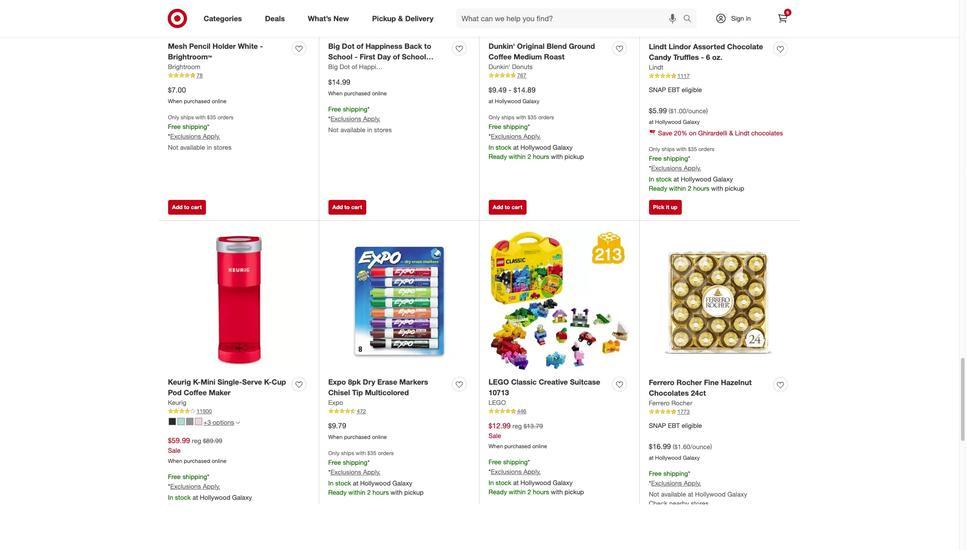 Task type: vqa. For each thing, say whether or not it's contained in the screenshot.
the Money
yes



Task type: locate. For each thing, give the bounding box(es) containing it.
lindt lindor assorted chocolate candy truffles - 6 oz. link
[[649, 42, 770, 63]]

2 ferrero from the top
[[649, 399, 670, 407]]

& inside pickup & delivery link
[[398, 14, 403, 23]]

dunkin' up dunkin' donuts
[[489, 42, 515, 51]]

suitcase
[[570, 378, 601, 387]]

pickup
[[565, 152, 584, 160], [725, 184, 745, 192], [565, 488, 584, 496], [405, 488, 424, 496], [244, 503, 263, 511]]

hours for coffee
[[533, 152, 549, 160]]

only ships with $35 orders free shipping * * exclusions apply. in stock at  hollywood galaxy ready within 2 hours with pickup for tip
[[328, 450, 424, 496]]

not for ferrero rocher fine hazelnut chocolates 24ct
[[649, 490, 660, 498]]

school up teacher
[[328, 52, 353, 61]]

1 vertical spatial reg
[[192, 437, 201, 445]]

0 vertical spatial stores
[[374, 126, 392, 133]]

within for expo 8pk dry erase markers chisel tip multicolored
[[349, 488, 366, 496]]

2 for coffee
[[528, 152, 531, 160]]

0 horizontal spatial cart
[[191, 204, 202, 211]]

add to cart for $14.99
[[333, 204, 362, 211]]

lego
[[489, 378, 509, 387], [489, 399, 506, 407]]

donuts
[[512, 63, 533, 71]]

lindt lindor assorted chocolate candy truffles - 6 oz. image
[[649, 0, 792, 36], [649, 0, 792, 36]]

online for $14.99
[[372, 90, 387, 97]]

2 horizontal spatial stores
[[691, 499, 709, 507]]

galaxy inside $16.99 ( $1.60 /ounce ) at hollywood galaxy
[[683, 454, 700, 461]]

1 vertical spatial in
[[367, 126, 372, 133]]

$7.00 when purchased online
[[168, 85, 227, 105]]

1 vertical spatial available
[[180, 143, 205, 151]]

446 link
[[489, 407, 631, 416]]

new
[[334, 14, 349, 23]]

1 horizontal spatial &
[[730, 129, 734, 137]]

snap ebt eligible down the 1773
[[649, 422, 702, 430]]

dry
[[363, 378, 375, 387]]

eligible down 1117
[[682, 86, 702, 94]]

1 dunkin' from the top
[[489, 42, 515, 51]]

0 vertical spatial eligible
[[682, 86, 702, 94]]

when down the $59.99
[[168, 458, 182, 465]]

1 vertical spatial eligible
[[682, 422, 702, 430]]

oasis image
[[177, 418, 185, 425]]

0 vertical spatial reg
[[513, 422, 522, 430]]

keurig for keurig k-mini single-serve k-cup pod coffee maker
[[168, 378, 191, 387]]

classic
[[511, 378, 537, 387]]

truffles
[[674, 53, 699, 62]]

only down save
[[649, 146, 661, 152]]

$35 down on
[[688, 146, 697, 152]]

when inside $9.79 when purchased online
[[328, 434, 343, 441]]

0 horizontal spatial )
[[707, 107, 708, 115]]

/ounce up on
[[687, 107, 707, 115]]

lindt left chocolates
[[735, 129, 750, 137]]

) for $5.99
[[707, 107, 708, 115]]

/ounce for $16.99
[[691, 443, 711, 451]]

2 add to cart button from the left
[[328, 200, 366, 215]]

white
[[238, 42, 258, 51]]

0 horizontal spatial add
[[172, 204, 183, 211]]

lindt inside the lindt lindor assorted chocolate candy truffles - 6 oz.
[[649, 42, 667, 51]]

3 add to cart from the left
[[493, 204, 523, 211]]

2 add to cart from the left
[[333, 204, 362, 211]]

add for $14.99
[[333, 204, 343, 211]]

ships for truffles
[[662, 146, 675, 152]]

apply. inside only ships with $35 orders free shipping * * exclusions apply. not available in stores
[[203, 132, 220, 140]]

1 add from the left
[[172, 204, 183, 211]]

free down $9.79
[[328, 459, 341, 466]]

eligible
[[682, 86, 702, 94], [682, 422, 702, 430]]

1 vertical spatial ferrero
[[649, 399, 670, 407]]

rocher up 24ct
[[677, 378, 702, 387]]

add to cart button for $14.99
[[328, 200, 366, 215]]

ships
[[181, 114, 194, 121], [502, 114, 515, 121], [662, 146, 675, 152], [341, 450, 354, 457]]

/ounce inside the $5.99 ( $1.00 /ounce ) at hollywood galaxy
[[687, 107, 707, 115]]

ready for lindt lindor assorted chocolate candy truffles - 6 oz.
[[649, 184, 668, 192]]

k- right serve
[[264, 378, 272, 387]]

1 big from the top
[[328, 42, 340, 51]]

keurig up pod
[[168, 378, 191, 387]]

dunkin'
[[489, 42, 515, 51], [489, 63, 511, 71]]

only
[[168, 114, 179, 121], [489, 114, 500, 121], [649, 146, 661, 152], [328, 450, 340, 457]]

0 horizontal spatial stores
[[214, 143, 232, 151]]

reg
[[513, 422, 522, 430], [192, 437, 201, 445]]

1 vertical spatial dunkin'
[[489, 63, 511, 71]]

rocher
[[677, 378, 702, 387], [672, 399, 693, 407]]

0 horizontal spatial school
[[328, 52, 353, 61]]

when inside the $14.99 when purchased online
[[328, 90, 343, 97]]

-
[[260, 42, 263, 51], [355, 52, 358, 61], [701, 53, 704, 62], [391, 73, 394, 82], [509, 85, 512, 95]]

mesh
[[168, 42, 187, 51]]

20%
[[674, 129, 688, 137]]

when down $7.00
[[168, 98, 182, 105]]

when down $9.79
[[328, 434, 343, 441]]

$7.00
[[168, 85, 186, 95]]

1 horizontal spatial free shipping * * exclusions apply. in stock at  hollywood galaxy ready within 2 hours with pickup
[[489, 458, 584, 496]]

$1.00
[[671, 107, 687, 115]]

ferrero
[[649, 378, 675, 387], [649, 399, 670, 407]]

ebt down the 1773
[[668, 422, 680, 430]]

shipping down the 20%
[[664, 154, 688, 162]]

online down $13.79
[[533, 443, 547, 450]]

dunkin' left donuts
[[489, 63, 511, 71]]

2 dunkin' from the top
[[489, 63, 511, 71]]

expo for expo
[[328, 399, 343, 407]]

big dot of happiness link
[[328, 62, 390, 71]]

shipping down $7.00 when purchased online
[[183, 123, 207, 130]]

1 keurig from the top
[[168, 378, 191, 387]]

add
[[172, 204, 183, 211], [333, 204, 343, 211], [493, 204, 503, 211]]

online inside the $14.99 when purchased online
[[372, 90, 387, 97]]

0 horizontal spatial not
[[168, 143, 178, 151]]

0 horizontal spatial in
[[207, 143, 212, 151]]

1 horizontal spatial add to cart button
[[328, 200, 366, 215]]

dot up teacher
[[342, 42, 355, 51]]

2 vertical spatial in
[[207, 143, 212, 151]]

keurig k-mini single-serve k-cup pod coffee maker image
[[168, 230, 310, 372], [168, 230, 310, 372]]

0 vertical spatial big
[[328, 42, 340, 51]]

purchased down $13.79
[[505, 443, 531, 450]]

0 horizontal spatial only ships with $35 orders free shipping * * exclusions apply. in stock at  hollywood galaxy ready within 2 hours with pickup
[[328, 450, 424, 496]]

1 eligible from the top
[[682, 86, 702, 94]]

purchased inside the $14.99 when purchased online
[[344, 90, 371, 97]]

apply. up nearby
[[684, 479, 701, 487]]

within for dunkin' original blend ground coffee medium roast
[[509, 152, 526, 160]]

ferrero rocher fine hazelnut chocolates 24ct image
[[649, 230, 792, 372], [649, 230, 792, 372]]

ships down $9.49 - $14.89 at hollywood galaxy
[[502, 114, 515, 121]]

1 vertical spatial /ounce
[[691, 443, 711, 451]]

dot for big dot of happiness
[[340, 63, 350, 71]]

in
[[746, 14, 751, 22], [367, 126, 372, 133], [207, 143, 212, 151]]

add for $7.00
[[172, 204, 183, 211]]

apply. down $12.99 reg $13.79 sale when purchased online
[[524, 468, 541, 476]]

1 vertical spatial dot
[[340, 63, 350, 71]]

only down $7.00
[[168, 114, 179, 121]]

dunkin' original blend ground coffee medium roast image
[[489, 0, 631, 36], [489, 0, 631, 36]]

snap up $16.99
[[649, 422, 666, 430]]

ferrero down chocolates
[[649, 399, 670, 407]]

2 k- from the left
[[264, 378, 272, 387]]

1117 link
[[649, 72, 792, 80]]

options
[[213, 419, 234, 426]]

0 horizontal spatial &
[[398, 14, 403, 23]]

snap ebt eligible down 1117
[[649, 86, 702, 94]]

online for $9.79
[[372, 434, 387, 441]]

1 add to cart from the left
[[172, 204, 202, 211]]

purchased down card
[[344, 90, 371, 97]]

1 horizontal spatial 6
[[787, 10, 790, 15]]

only down $9.79
[[328, 450, 340, 457]]

in for dunkin' original blend ground coffee medium roast
[[489, 143, 494, 151]]

$35 for brightroom™
[[207, 114, 216, 121]]

$9.49
[[489, 85, 507, 95]]

apply. inside free shipping * * exclusions apply. not available in stores
[[363, 115, 381, 122]]

) inside the $5.99 ( $1.00 /ounce ) at hollywood galaxy
[[707, 107, 708, 115]]

dunkin' for dunkin' donuts
[[489, 63, 511, 71]]

when for $7.00
[[168, 98, 182, 105]]

purchased inside $12.99 reg $13.79 sale when purchased online
[[505, 443, 531, 450]]

holders
[[362, 73, 389, 82]]

big dot of happiness back to school - first day of school teacher appreciation money and gift card holders - set of 8 link
[[328, 41, 449, 82]]

keurig down pod
[[168, 399, 187, 407]]

/ounce for $5.99
[[687, 107, 707, 115]]

rocher up the 1773
[[672, 399, 693, 407]]

1 ebt from the top
[[668, 86, 680, 94]]

exclusions apply. link down $9.49 - $14.89 at hollywood galaxy
[[491, 132, 541, 140]]

& right pickup in the left of the page
[[398, 14, 403, 23]]

chocolates
[[752, 129, 783, 137]]

$35 for chisel
[[368, 450, 377, 457]]

big for big dot of happiness back to school - first day of school teacher appreciation money and gift card holders - set of 8
[[328, 42, 340, 51]]

rocher for ferrero rocher fine hazelnut chocolates 24ct
[[677, 378, 702, 387]]

sale
[[489, 432, 501, 440], [168, 447, 181, 454]]

mesh pencil holder white - brightroom™
[[168, 42, 263, 61]]

exclusions apply. link down $12.99 reg $13.79 sale when purchased online
[[491, 468, 541, 476]]

0 vertical spatial in
[[746, 14, 751, 22]]

stores inside only ships with $35 orders free shipping * * exclusions apply. not available in stores
[[214, 143, 232, 151]]

orders down $7.00 when purchased online
[[218, 114, 234, 121]]

shipping inside free shipping * * exclusions apply. not available at hollywood galaxy check nearby stores
[[664, 470, 688, 477]]

free shipping * * exclusions apply. not available at hollywood galaxy check nearby stores
[[649, 470, 748, 507]]

/ounce down 1773 link
[[691, 443, 711, 451]]

0 vertical spatial dunkin'
[[489, 42, 515, 51]]

cart
[[191, 204, 202, 211], [351, 204, 362, 211], [512, 204, 523, 211]]

2 lego from the top
[[489, 399, 506, 407]]

purchased inside the $59.99 reg $89.99 sale when purchased online
[[184, 458, 210, 465]]

available for big dot of happiness back to school - first day of school teacher appreciation money and gift card holders - set of 8
[[341, 126, 366, 133]]

0 horizontal spatial add to cart button
[[168, 200, 206, 215]]

exclusions apply. link down the 20%
[[652, 164, 701, 172]]

ferrero for ferrero rocher
[[649, 399, 670, 407]]

exclusions down $9.79 when purchased online at the left bottom
[[331, 468, 362, 476]]

2 horizontal spatial add
[[493, 204, 503, 211]]

$89.99
[[203, 437, 222, 445]]

0 vertical spatial sale
[[489, 432, 501, 440]]

1 horizontal spatial sale
[[489, 432, 501, 440]]

0 vertical spatial &
[[398, 14, 403, 23]]

happiness
[[366, 42, 403, 51], [359, 63, 390, 71]]

0 vertical spatial available
[[341, 126, 366, 133]]

medium
[[514, 52, 542, 61]]

creative
[[539, 378, 568, 387]]

online down $89.99
[[212, 458, 227, 465]]

0 vertical spatial 6
[[787, 10, 790, 15]]

ships inside only ships with $35 orders free shipping * * exclusions apply. not available in stores
[[181, 114, 194, 121]]

0 horizontal spatial free shipping * * exclusions apply. in stock at  hollywood galaxy ready within 2 hours with pickup
[[168, 473, 263, 511]]

0 vertical spatial snap ebt eligible
[[649, 86, 702, 94]]

ships down save
[[662, 146, 675, 152]]

2 horizontal spatial only ships with $35 orders free shipping * * exclusions apply. in stock at  hollywood galaxy ready within 2 hours with pickup
[[649, 146, 745, 192]]

dunkin' inside dunkin' original blend ground coffee medium roast
[[489, 42, 515, 51]]

of left 8
[[410, 73, 417, 82]]

0 vertical spatial happiness
[[366, 42, 403, 51]]

add to cart for $9.49
[[493, 204, 523, 211]]

3 add from the left
[[493, 204, 503, 211]]

available inside free shipping * * exclusions apply. not available in stores
[[341, 126, 366, 133]]

1 vertical spatial snap ebt eligible
[[649, 422, 702, 430]]

1 vertical spatial keurig
[[168, 399, 187, 407]]

2 horizontal spatial cart
[[512, 204, 523, 211]]

1 add to cart button from the left
[[168, 200, 206, 215]]

purchased inside $9.79 when purchased online
[[344, 434, 371, 441]]

lego classic creative suitcase 10713 link
[[489, 377, 609, 398]]

reg inside the $59.99 reg $89.99 sale when purchased online
[[192, 437, 201, 445]]

happiness up holders
[[359, 63, 390, 71]]

dunkin' original blend ground coffee medium roast
[[489, 42, 595, 61]]

maker
[[209, 388, 231, 397]]

( right $16.99
[[673, 443, 675, 451]]

coffee down mini
[[184, 388, 207, 397]]

big inside big dot of happiness back to school - first day of school teacher appreciation money and gift card holders - set of 8
[[328, 42, 340, 51]]

ebt for candy
[[668, 86, 680, 94]]

2 big from the top
[[328, 63, 338, 71]]

0 horizontal spatial (
[[669, 107, 671, 115]]

purchased inside $7.00 when purchased online
[[184, 98, 210, 105]]

free shipping * * exclusions apply. in stock at  hollywood galaxy ready within 2 hours with pickup
[[489, 458, 584, 496], [168, 473, 263, 511]]

1 vertical spatial )
[[711, 443, 712, 451]]

1 vertical spatial lindt
[[649, 63, 664, 71]]

shipping inside free shipping * * exclusions apply. not available in stores
[[343, 105, 368, 113]]

1 vertical spatial happiness
[[359, 63, 390, 71]]

snap ebt eligible for chocolates
[[649, 422, 702, 430]]

dot inside big dot of happiness back to school - first day of school teacher appreciation money and gift card holders - set of 8
[[342, 42, 355, 51]]

1 vertical spatial coffee
[[184, 388, 207, 397]]

snap ebt eligible
[[649, 86, 702, 94], [649, 422, 702, 430]]

money
[[405, 63, 428, 72]]

available inside free shipping * * exclusions apply. not available at hollywood galaxy check nearby stores
[[661, 490, 686, 498]]

1 horizontal spatial school
[[402, 52, 426, 61]]

purchased down $7.00
[[184, 98, 210, 105]]

roast
[[544, 52, 565, 61]]

2 eligible from the top
[[682, 422, 702, 430]]

472 link
[[328, 407, 470, 416]]

coffee
[[489, 52, 512, 61], [184, 388, 207, 397]]

2 vertical spatial lindt
[[735, 129, 750, 137]]

to for big dot of happiness back to school - first day of school teacher appreciation money and gift card holders - set of 8
[[345, 204, 350, 211]]

in inside sign in link
[[746, 14, 751, 22]]

lego down 10713
[[489, 399, 506, 407]]

nearby
[[670, 499, 689, 507]]

2 school from the left
[[402, 52, 426, 61]]

0 vertical spatial ferrero
[[649, 378, 675, 387]]

happiness up day
[[366, 42, 403, 51]]

2 cart from the left
[[351, 204, 362, 211]]

coffee up dunkin' donuts
[[489, 52, 512, 61]]

1 lego from the top
[[489, 378, 509, 387]]

available
[[341, 126, 366, 133], [180, 143, 205, 151], [661, 490, 686, 498]]

keurig
[[168, 378, 191, 387], [168, 399, 187, 407]]

0 horizontal spatial k-
[[193, 378, 201, 387]]

in inside only ships with $35 orders free shipping * * exclusions apply. not available in stores
[[207, 143, 212, 151]]

pickup for expo 8pk dry erase markers chisel tip multicolored
[[405, 488, 424, 496]]

expo 8pk dry erase markers chisel tip multicolored image
[[328, 230, 470, 372], [328, 230, 470, 372]]

2 vertical spatial available
[[661, 490, 686, 498]]

hollywood
[[495, 98, 521, 105], [656, 118, 682, 125], [521, 143, 551, 151], [681, 175, 712, 183], [656, 454, 682, 461], [521, 479, 551, 487], [360, 479, 391, 487], [696, 490, 726, 498], [200, 493, 230, 501]]

) inside $16.99 ( $1.60 /ounce ) at hollywood galaxy
[[711, 443, 712, 451]]

eligible down the 1773
[[682, 422, 702, 430]]

sale down the $12.99
[[489, 432, 501, 440]]

1 snap ebt eligible from the top
[[649, 86, 702, 94]]

1 horizontal spatial )
[[711, 443, 712, 451]]

1 vertical spatial 6
[[706, 53, 711, 62]]

1 horizontal spatial cart
[[351, 204, 362, 211]]

1 vertical spatial ebt
[[668, 422, 680, 430]]

2 snap ebt eligible from the top
[[649, 422, 702, 430]]

orders for brightroom™
[[218, 114, 234, 121]]

free shipping * * exclusions apply. in stock at  hollywood galaxy ready within 2 hours with pickup for $12.99
[[489, 458, 584, 496]]

when inside $12.99 reg $13.79 sale when purchased online
[[489, 443, 503, 450]]

ships for chisel
[[341, 450, 354, 457]]

reg down 446 at right bottom
[[513, 422, 522, 430]]

expo down 'chisel'
[[328, 399, 343, 407]]

eligible for truffles
[[682, 86, 702, 94]]

big
[[328, 42, 340, 51], [328, 63, 338, 71]]

1 horizontal spatial (
[[673, 443, 675, 451]]

stores
[[374, 126, 392, 133], [214, 143, 232, 151], [691, 499, 709, 507]]

sale inside the $59.99 reg $89.99 sale when purchased online
[[168, 447, 181, 454]]

lindt
[[649, 42, 667, 51], [649, 63, 664, 71], [735, 129, 750, 137]]

pickup for lindt lindor assorted chocolate candy truffles - 6 oz.
[[725, 184, 745, 192]]

expo for expo 8pk dry erase markers chisel tip multicolored
[[328, 378, 346, 387]]

not inside free shipping * * exclusions apply. not available in stores
[[328, 126, 339, 133]]

add to cart button
[[168, 200, 206, 215], [328, 200, 366, 215], [489, 200, 527, 215]]

apply. down the $14.99 when purchased online
[[363, 115, 381, 122]]

2 expo from the top
[[328, 399, 343, 407]]

check
[[649, 499, 668, 507]]

exclusions down $9.49 - $14.89 at hollywood galaxy
[[491, 132, 522, 140]]

at
[[489, 98, 494, 105], [649, 118, 654, 125], [513, 143, 519, 151], [674, 175, 679, 183], [649, 454, 654, 461], [513, 479, 519, 487], [353, 479, 359, 487], [688, 490, 694, 498], [193, 493, 198, 501]]

at inside $16.99 ( $1.60 /ounce ) at hollywood galaxy
[[649, 454, 654, 461]]

1 horizontal spatial k-
[[264, 378, 272, 387]]

1 horizontal spatial in
[[367, 126, 372, 133]]

online inside $9.79 when purchased online
[[372, 434, 387, 441]]

- right the white
[[260, 42, 263, 51]]

1 expo from the top
[[328, 378, 346, 387]]

exclusions apply. link down the $59.99 reg $89.99 sale when purchased online
[[170, 482, 220, 490]]

What can we help you find? suggestions appear below search field
[[456, 8, 686, 29]]

not inside free shipping * * exclusions apply. not available at hollywood galaxy check nearby stores
[[649, 490, 660, 498]]

keurig k-mini single-serve k-cup pod coffee maker
[[168, 378, 286, 397]]

at inside free shipping * * exclusions apply. not available at hollywood galaxy check nearby stores
[[688, 490, 694, 498]]

/ounce
[[687, 107, 707, 115], [691, 443, 711, 451]]

orders inside only ships with $35 orders free shipping * * exclusions apply. not available in stores
[[218, 114, 234, 121]]

save 20% on ghirardelli & lindt chocolates
[[658, 129, 783, 137]]

in inside free shipping * * exclusions apply. not available in stores
[[367, 126, 372, 133]]

$12.99
[[489, 421, 511, 431]]

ferrero inside ferrero rocher fine hazelnut chocolates 24ct
[[649, 378, 675, 387]]

) right $1.60
[[711, 443, 712, 451]]

lego for lego classic creative suitcase 10713
[[489, 378, 509, 387]]

available for ferrero rocher fine hazelnut chocolates 24ct
[[661, 490, 686, 498]]

0 vertical spatial keurig
[[168, 378, 191, 387]]

reg left $89.99
[[192, 437, 201, 445]]

$35 down $7.00 when purchased online
[[207, 114, 216, 121]]

1 ferrero from the top
[[649, 378, 675, 387]]

dunkin' for dunkin' original blend ground coffee medium roast
[[489, 42, 515, 51]]

orders down $9.49 - $14.89 at hollywood galaxy
[[538, 114, 554, 121]]

not
[[328, 126, 339, 133], [168, 143, 178, 151], [649, 490, 660, 498]]

1 vertical spatial rocher
[[672, 399, 693, 407]]

$35 inside only ships with $35 orders free shipping * * exclusions apply. not available in stores
[[207, 114, 216, 121]]

only down $9.49
[[489, 114, 500, 121]]

dot
[[342, 42, 355, 51], [340, 63, 350, 71]]

exclusions apply. link down $7.00 when purchased online
[[170, 132, 220, 140]]

free inside free shipping * * exclusions apply. not available in stores
[[328, 105, 341, 113]]

( inside the $5.99 ( $1.00 /ounce ) at hollywood galaxy
[[669, 107, 671, 115]]

$35 down $14.89
[[528, 114, 537, 121]]

1 horizontal spatial only ships with $35 orders free shipping * * exclusions apply. in stock at  hollywood galaxy ready within 2 hours with pickup
[[489, 114, 584, 160]]

1 vertical spatial stores
[[214, 143, 232, 151]]

/ounce inside $16.99 ( $1.60 /ounce ) at hollywood galaxy
[[691, 443, 711, 451]]

only for expo 8pk dry erase markers chisel tip multicolored
[[328, 450, 340, 457]]

0 vertical spatial ebt
[[668, 86, 680, 94]]

expo link
[[328, 398, 343, 407]]

purchased down $9.79
[[344, 434, 371, 441]]

lego for lego
[[489, 399, 506, 407]]

orders down $9.79 when purchased online at the left bottom
[[378, 450, 394, 457]]

10713
[[489, 388, 509, 397]]

1 snap from the top
[[649, 86, 666, 94]]

0 vertical spatial not
[[328, 126, 339, 133]]

keurig inside keurig k-mini single-serve k-cup pod coffee maker
[[168, 378, 191, 387]]

exclusions down $7.00 when purchased online
[[170, 132, 201, 140]]

ships down $9.79 when purchased online at the left bottom
[[341, 450, 354, 457]]

1 vertical spatial snap
[[649, 422, 666, 430]]

coffee inside dunkin' original blend ground coffee medium roast
[[489, 52, 512, 61]]

sale down the $59.99
[[168, 447, 181, 454]]

big dot of happiness back to school - first day of school teacher appreciation money and gift card holders - set of 8 image
[[328, 0, 470, 36], [328, 0, 470, 36]]

lindt up candy
[[649, 42, 667, 51]]

pencil
[[189, 42, 211, 51]]

0 horizontal spatial add to cart
[[172, 204, 202, 211]]

ghirardelli
[[699, 129, 728, 137]]

0 vertical spatial snap
[[649, 86, 666, 94]]

1117
[[678, 72, 690, 79]]

purchased down $89.99
[[184, 458, 210, 465]]

2 horizontal spatial add to cart button
[[489, 200, 527, 215]]

expo inside expo 8pk dry erase markers chisel tip multicolored
[[328, 378, 346, 387]]

$14.99
[[328, 77, 351, 87]]

2 horizontal spatial in
[[746, 14, 751, 22]]

lego classic creative suitcase 10713 image
[[489, 230, 631, 372], [489, 230, 631, 372]]

1 vertical spatial sale
[[168, 447, 181, 454]]

free inside free shipping * * exclusions apply. not available at hollywood galaxy check nearby stores
[[649, 470, 662, 477]]

gray image
[[186, 418, 193, 425]]

3 cart from the left
[[512, 204, 523, 211]]

0 vertical spatial expo
[[328, 378, 346, 387]]

0 horizontal spatial reg
[[192, 437, 201, 445]]

1 vertical spatial expo
[[328, 399, 343, 407]]

big dot of happiness back to school - first day of school teacher appreciation money and gift card holders - set of 8
[[328, 42, 443, 82]]

1 k- from the left
[[193, 378, 201, 387]]

0 horizontal spatial coffee
[[184, 388, 207, 397]]

1 vertical spatial big
[[328, 63, 338, 71]]

0 vertical spatial rocher
[[677, 378, 702, 387]]

- inside mesh pencil holder white - brightroom™
[[260, 42, 263, 51]]

sale inside $12.99 reg $13.79 sale when purchased online
[[489, 432, 501, 440]]

2 vertical spatial not
[[649, 490, 660, 498]]

2 snap from the top
[[649, 422, 666, 430]]

1 cart from the left
[[191, 204, 202, 211]]

mesh pencil holder white - brightroom™ link
[[168, 41, 288, 62]]

( for $5.99
[[669, 107, 671, 115]]

rocher for ferrero rocher
[[672, 399, 693, 407]]

on
[[690, 129, 697, 137]]

ebt down 1117
[[668, 86, 680, 94]]

only for dunkin' original blend ground coffee medium roast
[[489, 114, 500, 121]]

lindt for lindt
[[649, 63, 664, 71]]

ferrero up chocolates
[[649, 378, 675, 387]]

( inside $16.99 ( $1.60 /ounce ) at hollywood galaxy
[[673, 443, 675, 451]]

up
[[671, 204, 678, 211]]

& right ghirardelli
[[730, 129, 734, 137]]

0 vertical spatial )
[[707, 107, 708, 115]]

lego inside lego classic creative suitcase 10713
[[489, 378, 509, 387]]

expo up 'chisel'
[[328, 378, 346, 387]]

1 horizontal spatial add to cart
[[333, 204, 362, 211]]

when inside $7.00 when purchased online
[[168, 98, 182, 105]]

1 vertical spatial lego
[[489, 399, 506, 407]]

online inside $7.00 when purchased online
[[212, 98, 227, 105]]

add to cart for $7.00
[[172, 204, 202, 211]]

0 horizontal spatial 6
[[706, 53, 711, 62]]

*
[[368, 105, 370, 113], [328, 115, 331, 122], [207, 123, 210, 130], [528, 123, 530, 130], [168, 132, 170, 140], [489, 132, 491, 140], [688, 154, 691, 162], [649, 164, 652, 172], [528, 458, 530, 466], [368, 459, 370, 466], [489, 468, 491, 476], [328, 468, 331, 476], [688, 470, 691, 477], [207, 473, 210, 481], [649, 479, 652, 487], [168, 482, 170, 490]]

purchased
[[344, 90, 371, 97], [184, 98, 210, 105], [344, 434, 371, 441], [505, 443, 531, 450], [184, 458, 210, 465]]

1 horizontal spatial coffee
[[489, 52, 512, 61]]

reg inside $12.99 reg $13.79 sale when purchased online
[[513, 422, 522, 430]]

1 horizontal spatial reg
[[513, 422, 522, 430]]

2 horizontal spatial add to cart
[[493, 204, 523, 211]]

0 vertical spatial dot
[[342, 42, 355, 51]]

free down $16.99
[[649, 470, 662, 477]]

0 vertical spatial coffee
[[489, 52, 512, 61]]

brightroom link
[[168, 62, 201, 71]]

0 horizontal spatial sale
[[168, 447, 181, 454]]

2 horizontal spatial available
[[661, 490, 686, 498]]

1 vertical spatial not
[[168, 143, 178, 151]]

happiness inside big dot of happiness back to school - first day of school teacher appreciation money and gift card holders - set of 8
[[366, 42, 403, 51]]

cup
[[272, 378, 286, 387]]

of right day
[[393, 52, 400, 61]]

online down holders
[[372, 90, 387, 97]]

0 vertical spatial (
[[669, 107, 671, 115]]

mesh pencil holder white - brightroom™ image
[[168, 0, 310, 36], [168, 0, 310, 36]]

cart for $14.99
[[351, 204, 362, 211]]

ships down $7.00 when purchased online
[[181, 114, 194, 121]]

add for $9.49
[[493, 204, 503, 211]]

online for $7.00
[[212, 98, 227, 105]]

1 horizontal spatial add
[[333, 204, 343, 211]]

with inside only ships with $35 orders free shipping * * exclusions apply. not available in stores
[[195, 114, 206, 121]]

rocher inside ferrero rocher fine hazelnut chocolates 24ct
[[677, 378, 702, 387]]

0 vertical spatial lindt
[[649, 42, 667, 51]]

ferrero rocher fine hazelnut chocolates 24ct link
[[649, 378, 770, 399]]

3 add to cart button from the left
[[489, 200, 527, 215]]

hours for candy
[[694, 184, 710, 192]]

stores inside free shipping * * exclusions apply. not available in stores
[[374, 126, 392, 133]]

k- up 11900
[[193, 378, 201, 387]]

free down $7.00
[[168, 123, 181, 130]]

within
[[509, 152, 526, 160], [669, 184, 686, 192], [509, 488, 526, 496], [349, 488, 366, 496], [188, 503, 205, 511]]

only inside only ships with $35 orders free shipping * * exclusions apply. not available in stores
[[168, 114, 179, 121]]

$35 down $9.79 when purchased online at the left bottom
[[368, 450, 377, 457]]

2 vertical spatial stores
[[691, 499, 709, 507]]

fine
[[704, 378, 719, 387]]

purchased for $14.99
[[344, 90, 371, 97]]

2 add from the left
[[333, 204, 343, 211]]

dot up card
[[340, 63, 350, 71]]

online inside $12.99 reg $13.79 sale when purchased online
[[533, 443, 547, 450]]

at inside $9.49 - $14.89 at hollywood galaxy
[[489, 98, 494, 105]]

all colors + 3 more colors element
[[236, 420, 240, 426]]

free shipping * * exclusions apply. in stock at  hollywood galaxy ready within 2 hours with pickup down $12.99 reg $13.79 sale when purchased online
[[489, 458, 584, 496]]

1 vertical spatial (
[[673, 443, 675, 451]]

when inside the $59.99 reg $89.99 sale when purchased online
[[168, 458, 182, 465]]

1 horizontal spatial stores
[[374, 126, 392, 133]]

galaxy inside $9.49 - $14.89 at hollywood galaxy
[[523, 98, 540, 105]]

snap up $5.99
[[649, 86, 666, 94]]

0 horizontal spatial available
[[180, 143, 205, 151]]

2 keurig from the top
[[168, 399, 187, 407]]

apply.
[[363, 115, 381, 122], [203, 132, 220, 140], [524, 132, 541, 140], [684, 164, 701, 172], [524, 468, 541, 476], [363, 468, 381, 476], [684, 479, 701, 487], [203, 482, 220, 490]]

add to cart button for $7.00
[[168, 200, 206, 215]]

2 ebt from the top
[[668, 422, 680, 430]]

1 horizontal spatial not
[[328, 126, 339, 133]]

orders down ghirardelli
[[699, 146, 715, 152]]

0 vertical spatial lego
[[489, 378, 509, 387]]



Task type: describe. For each thing, give the bounding box(es) containing it.
categories
[[204, 14, 242, 23]]

$14.89
[[514, 85, 536, 95]]

only ships with $35 orders free shipping * * exclusions apply. in stock at  hollywood galaxy ready within 2 hours with pickup for roast
[[489, 114, 584, 160]]

single-
[[218, 378, 242, 387]]

ferrero rocher link
[[649, 399, 693, 408]]

dot for big dot of happiness back to school - first day of school teacher appreciation money and gift card holders - set of 8
[[342, 42, 355, 51]]

pickup for dunkin' original blend ground coffee medium roast
[[565, 152, 584, 160]]

shipping down the $59.99 reg $89.99 sale when purchased online
[[183, 473, 207, 481]]

free inside only ships with $35 orders free shipping * * exclusions apply. not available in stores
[[168, 123, 181, 130]]

lindt lindor assorted chocolate candy truffles - 6 oz.
[[649, 42, 764, 62]]

+3 options
[[204, 419, 234, 426]]

pick
[[653, 204, 665, 211]]

when for $14.99
[[328, 90, 343, 97]]

orders for chisel
[[378, 450, 394, 457]]

galaxy inside free shipping * * exclusions apply. not available at hollywood galaxy check nearby stores
[[728, 490, 748, 498]]

snap for candy
[[649, 86, 666, 94]]

set
[[396, 73, 408, 82]]

$16.99 ( $1.60 /ounce ) at hollywood galaxy
[[649, 442, 712, 461]]

exclusions apply. link up nearby
[[652, 479, 701, 487]]

$9.79
[[328, 421, 346, 431]]

sign in
[[732, 14, 751, 22]]

expo 8pk dry erase markers chisel tip multicolored link
[[328, 377, 449, 398]]

exclusions inside free shipping * * exclusions apply. not available at hollywood galaxy check nearby stores
[[652, 479, 682, 487]]

2 for markers
[[367, 488, 371, 496]]

big for big dot of happiness
[[328, 63, 338, 71]]

apply. down $9.49 - $14.89 at hollywood galaxy
[[524, 132, 541, 140]]

eligible for 24ct
[[682, 422, 702, 430]]

chocolates
[[649, 389, 689, 398]]

6 inside the lindt lindor assorted chocolate candy truffles - 6 oz.
[[706, 53, 711, 62]]

online inside the $59.99 reg $89.99 sale when purchased online
[[212, 458, 227, 465]]

24ct
[[691, 389, 706, 398]]

472
[[357, 408, 366, 415]]

stock for lindt lindor assorted chocolate candy truffles - 6 oz.
[[656, 175, 672, 183]]

exclusions inside only ships with $35 orders free shipping * * exclusions apply. not available in stores
[[170, 132, 201, 140]]

not for big dot of happiness back to school - first day of school teacher appreciation money and gift card holders - set of 8
[[328, 126, 339, 133]]

purchased for $7.00
[[184, 98, 210, 105]]

$9.49 - $14.89 at hollywood galaxy
[[489, 85, 540, 105]]

serve
[[242, 378, 262, 387]]

shipping inside only ships with $35 orders free shipping * * exclusions apply. not available in stores
[[183, 123, 207, 130]]

reg for $59.99
[[192, 437, 201, 445]]

free down the $59.99 reg $89.99 sale when purchased online
[[168, 473, 181, 481]]

) for $16.99
[[711, 443, 712, 451]]

1 school from the left
[[328, 52, 353, 61]]

keurig for keurig
[[168, 399, 187, 407]]

78
[[197, 72, 203, 79]]

ready for expo 8pk dry erase markers chisel tip multicolored
[[328, 488, 347, 496]]

available inside only ships with $35 orders free shipping * * exclusions apply. not available in stores
[[180, 143, 205, 151]]

shipping down $12.99 reg $13.79 sale when purchased online
[[503, 458, 528, 466]]

ferrero for ferrero rocher fine hazelnut chocolates 24ct
[[649, 378, 675, 387]]

only ships with $35 orders free shipping * * exclusions apply. not available in stores
[[168, 114, 234, 151]]

only ships with $35 orders free shipping * * exclusions apply. in stock at  hollywood galaxy ready within 2 hours with pickup for -
[[649, 146, 745, 192]]

free down $12.99 reg $13.79 sale when purchased online
[[489, 458, 502, 466]]

$16.99
[[649, 442, 671, 451]]

1 vertical spatial &
[[730, 129, 734, 137]]

exclusions apply. link down the $14.99 when purchased online
[[331, 115, 381, 122]]

happiness for big dot of happiness
[[359, 63, 390, 71]]

hazelnut
[[721, 378, 752, 387]]

in for expo 8pk dry erase markers chisel tip multicolored
[[328, 479, 334, 487]]

sign
[[732, 14, 744, 22]]

shipping down $9.49 - $14.89 at hollywood galaxy
[[503, 123, 528, 130]]

of up card
[[352, 63, 357, 71]]

- inside $9.49 - $14.89 at hollywood galaxy
[[509, 85, 512, 95]]

shipping down $9.79 when purchased online at the left bottom
[[343, 459, 368, 466]]

deals link
[[257, 8, 297, 29]]

- inside the lindt lindor assorted chocolate candy truffles - 6 oz.
[[701, 53, 704, 62]]

what's
[[308, 14, 332, 23]]

and
[[430, 63, 443, 72]]

+3 options button
[[164, 415, 244, 430]]

exclusions down save
[[652, 164, 682, 172]]

apply. down $9.79 when purchased online at the left bottom
[[363, 468, 381, 476]]

lego classic creative suitcase 10713
[[489, 378, 601, 397]]

apply. inside free shipping * * exclusions apply. not available at hollywood galaxy check nearby stores
[[684, 479, 701, 487]]

only for lindt lindor assorted chocolate candy truffles - 6 oz.
[[649, 146, 661, 152]]

hours for markers
[[373, 488, 389, 496]]

free shipping * * exclusions apply. in stock at  hollywood galaxy ready within 2 hours with pickup for $59.99
[[168, 473, 263, 511]]

markers
[[400, 378, 428, 387]]

coffee inside keurig k-mini single-serve k-cup pod coffee maker
[[184, 388, 207, 397]]

in for lindt lindor assorted chocolate candy truffles - 6 oz.
[[649, 175, 655, 183]]

stock for dunkin' original blend ground coffee medium roast
[[496, 143, 512, 151]]

big dot of happiness
[[328, 63, 390, 71]]

reg for $12.99
[[513, 422, 522, 430]]

brightroom
[[168, 63, 201, 71]]

- left the set on the top of page
[[391, 73, 394, 82]]

brightroom™
[[168, 52, 212, 61]]

cart for $9.49
[[512, 204, 523, 211]]

ground
[[569, 42, 595, 51]]

2 for candy
[[688, 184, 692, 192]]

apply. down the $59.99 reg $89.99 sale when purchased online
[[203, 482, 220, 490]]

gift
[[328, 73, 341, 82]]

snap ebt eligible for candy
[[649, 86, 702, 94]]

lego link
[[489, 398, 506, 407]]

1773
[[678, 408, 690, 415]]

save
[[658, 129, 673, 137]]

add to cart button for $9.49
[[489, 200, 527, 215]]

$1.60
[[675, 443, 691, 451]]

it
[[666, 204, 670, 211]]

hollywood inside free shipping * * exclusions apply. not available at hollywood galaxy check nearby stores
[[696, 490, 726, 498]]

pickup
[[372, 14, 396, 23]]

search button
[[679, 8, 702, 30]]

appreciation
[[358, 63, 403, 72]]

when for $9.79
[[328, 434, 343, 441]]

hollywood inside the $5.99 ( $1.00 /ounce ) at hollywood galaxy
[[656, 118, 682, 125]]

hollywood inside $16.99 ( $1.60 /ounce ) at hollywood galaxy
[[656, 454, 682, 461]]

at inside the $5.99 ( $1.00 /ounce ) at hollywood galaxy
[[649, 118, 654, 125]]

cart for $7.00
[[191, 204, 202, 211]]

pickup & delivery link
[[364, 8, 445, 29]]

black image
[[168, 418, 176, 425]]

orders for medium
[[538, 114, 554, 121]]

only for mesh pencil holder white - brightroom™
[[168, 114, 179, 121]]

categories link
[[196, 8, 254, 29]]

to inside big dot of happiness back to school - first day of school teacher appreciation money and gift card holders - set of 8
[[424, 42, 432, 51]]

pick it up button
[[649, 200, 682, 215]]

sale for $12.99
[[489, 432, 501, 440]]

apply. down on
[[684, 164, 701, 172]]

happiness for big dot of happiness back to school - first day of school teacher appreciation money and gift card holders - set of 8
[[366, 42, 403, 51]]

hollywood inside $9.49 - $14.89 at hollywood galaxy
[[495, 98, 521, 105]]

within for lindt lindor assorted chocolate candy truffles - 6 oz.
[[669, 184, 686, 192]]

stock for expo 8pk dry erase markers chisel tip multicolored
[[335, 479, 351, 487]]

back
[[405, 42, 422, 51]]

snap for chocolates
[[649, 422, 666, 430]]

of up first
[[357, 42, 364, 51]]

not inside only ships with $35 orders free shipping * * exclusions apply. not available in stores
[[168, 143, 178, 151]]

$35 for medium
[[528, 114, 537, 121]]

dunkin' donuts
[[489, 63, 533, 71]]

ships for brightroom™
[[181, 114, 194, 121]]

what's new link
[[300, 8, 361, 29]]

$59.99
[[168, 436, 190, 445]]

to for dunkin' original blend ground coffee medium roast
[[505, 204, 510, 211]]

pickup & delivery
[[372, 14, 434, 23]]

767 link
[[489, 71, 631, 80]]

dusty rose image
[[195, 418, 202, 425]]

ready for dunkin' original blend ground coffee medium roast
[[489, 152, 507, 160]]

lindt for lindt lindor assorted chocolate candy truffles - 6 oz.
[[649, 42, 667, 51]]

sign in link
[[708, 8, 766, 29]]

assorted
[[693, 42, 725, 51]]

exclusions down $12.99 reg $13.79 sale when purchased online
[[491, 468, 522, 476]]

card
[[343, 73, 360, 82]]

- up the "big dot of happiness"
[[355, 52, 358, 61]]

orders for truffles
[[699, 146, 715, 152]]

8
[[419, 73, 423, 82]]

6 link
[[773, 8, 793, 29]]

purchased for $9.79
[[344, 434, 371, 441]]

+3
[[204, 419, 211, 426]]

galaxy inside the $5.99 ( $1.00 /ounce ) at hollywood galaxy
[[683, 118, 700, 125]]

teacher
[[328, 63, 356, 72]]

deals
[[265, 14, 285, 23]]

day
[[377, 52, 391, 61]]

multicolored
[[365, 388, 409, 397]]

tip
[[352, 388, 363, 397]]

stores inside free shipping * * exclusions apply. not available at hollywood galaxy check nearby stores
[[691, 499, 709, 507]]

exclusions inside free shipping * * exclusions apply. not available in stores
[[331, 115, 362, 122]]

free down save
[[649, 154, 662, 162]]

ships for medium
[[502, 114, 515, 121]]

keurig k-mini single-serve k-cup pod coffee maker link
[[168, 377, 288, 398]]

$35 for truffles
[[688, 146, 697, 152]]

sale for $59.99
[[168, 447, 181, 454]]

lindor
[[669, 42, 691, 51]]

erase
[[378, 378, 398, 387]]

dunkin' donuts link
[[489, 62, 533, 71]]

free down $9.49
[[489, 123, 502, 130]]

exclusions apply. link down $9.79 when purchased online at the left bottom
[[331, 468, 381, 476]]

exclusions down the $59.99 reg $89.99 sale when purchased online
[[170, 482, 201, 490]]

to for mesh pencil holder white - brightroom™
[[184, 204, 190, 211]]

free shipping * * exclusions apply. not available in stores
[[328, 105, 392, 133]]

ferrero rocher fine hazelnut chocolates 24ct
[[649, 378, 752, 398]]

ebt for chocolates
[[668, 422, 680, 430]]

dunkin' original blend ground coffee medium roast link
[[489, 41, 609, 62]]

all colors + 3 more colors image
[[236, 421, 240, 425]]

8pk
[[348, 378, 361, 387]]

11900
[[197, 408, 212, 415]]

( for $16.99
[[673, 443, 675, 451]]

check nearby stores button
[[649, 499, 709, 508]]

lindt link
[[649, 63, 664, 72]]

delivery
[[405, 14, 434, 23]]

11900 link
[[168, 407, 310, 416]]

chocolate
[[728, 42, 764, 51]]



